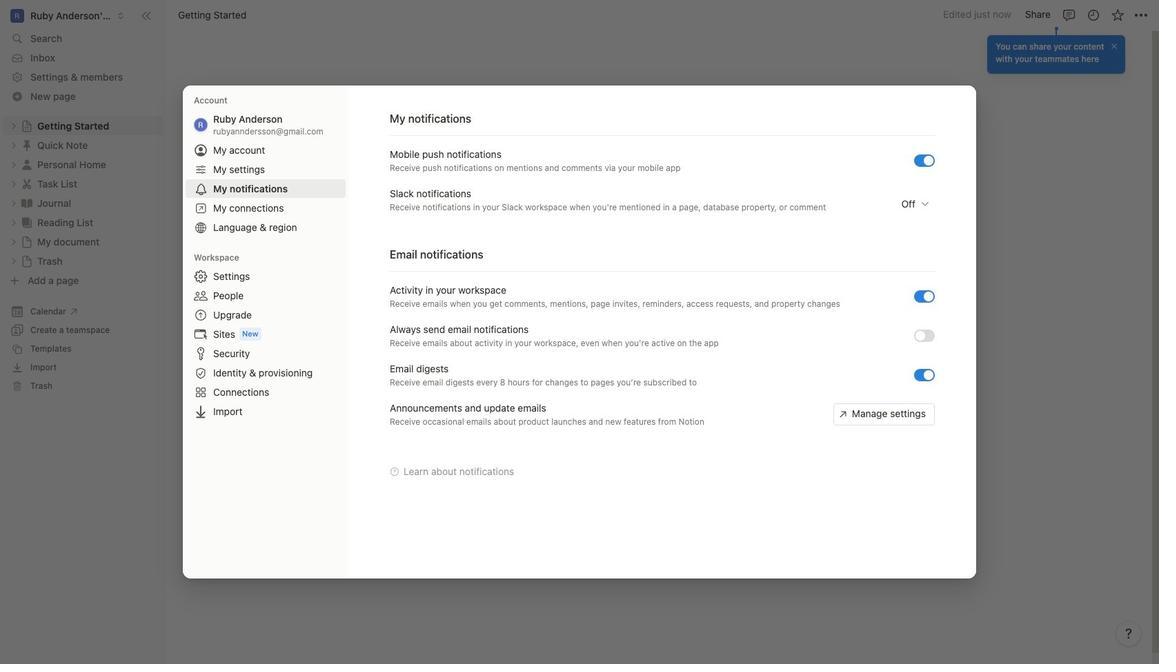 Task type: locate. For each thing, give the bounding box(es) containing it.
close sidebar image
[[141, 10, 152, 21]]



Task type: vqa. For each thing, say whether or not it's contained in the screenshot.
The Updates image
yes



Task type: describe. For each thing, give the bounding box(es) containing it.
updates image
[[1087, 8, 1100, 22]]

comments image
[[1062, 8, 1076, 22]]

👋 image
[[416, 152, 430, 170]]

favorite image
[[1111, 8, 1125, 22]]



